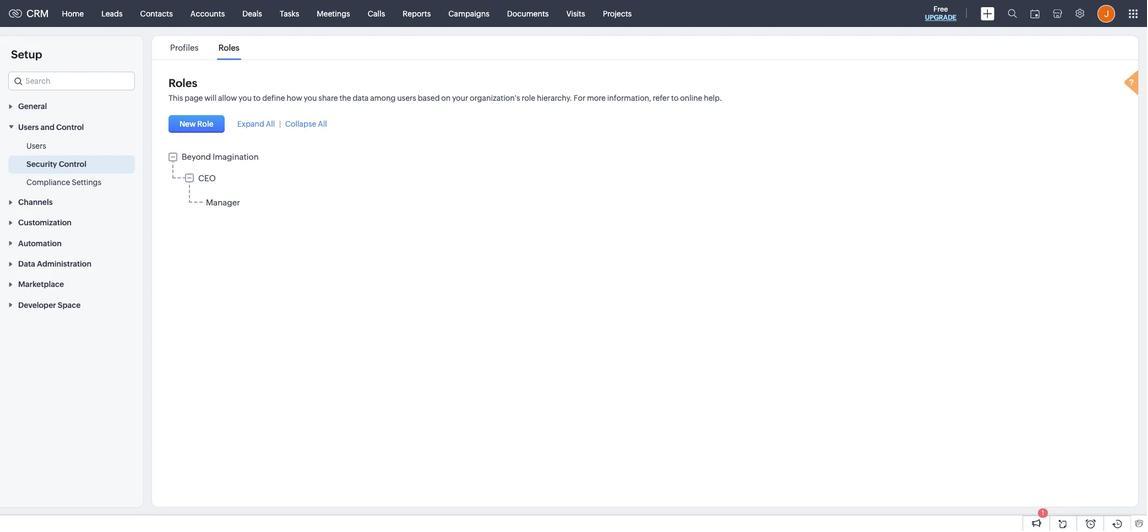Task type: describe. For each thing, give the bounding box(es) containing it.
group for this page will allow you to define how you share the data among users based on your organization's role hierarchy. for more information, refer to online help.
[[169, 152, 1122, 211]]

roles inside list
[[219, 43, 240, 52]]

roles link
[[217, 43, 241, 52]]

expand
[[237, 120, 264, 128]]

manager
[[206, 198, 240, 207]]

projects
[[603, 9, 632, 18]]

information,
[[608, 94, 652, 102]]

beyond
[[182, 152, 211, 161]]

create menu element
[[975, 0, 1002, 27]]

profiles
[[170, 43, 199, 52]]

on
[[441, 94, 451, 102]]

automation
[[18, 239, 62, 248]]

1 you from the left
[[239, 94, 252, 102]]

free
[[934, 5, 948, 13]]

new role link
[[169, 115, 226, 133]]

compliance settings link
[[26, 177, 101, 188]]

compliance settings
[[26, 178, 101, 187]]

and
[[41, 123, 55, 132]]

security control
[[26, 160, 86, 168]]

tasks
[[280, 9, 299, 18]]

online
[[680, 94, 703, 102]]

this page will allow you to define how you share the data among users based on your organization's role hierarchy. for more information, refer to online help.
[[169, 94, 723, 102]]

hierarchy.
[[537, 94, 572, 102]]

help image
[[1122, 69, 1144, 99]]

share
[[319, 94, 338, 102]]

2 to from the left
[[671, 94, 679, 102]]

accounts
[[191, 9, 225, 18]]

marketplace
[[18, 280, 64, 289]]

define
[[262, 94, 285, 102]]

free upgrade
[[925, 5, 957, 21]]

help.
[[704, 94, 723, 102]]

for
[[574, 94, 586, 102]]

users and control button
[[0, 116, 143, 137]]

manager link
[[206, 198, 240, 207]]

tasks link
[[271, 0, 308, 27]]

refer
[[653, 94, 670, 102]]

data
[[353, 94, 369, 102]]

developer
[[18, 301, 56, 309]]

data administration
[[18, 260, 91, 268]]

data administration button
[[0, 253, 143, 274]]

compliance
[[26, 178, 70, 187]]

campaigns
[[449, 9, 490, 18]]

contacts
[[140, 9, 173, 18]]

visits link
[[558, 0, 594, 27]]

beyond imagination
[[182, 152, 259, 161]]

meetings
[[317, 9, 350, 18]]

will
[[205, 94, 217, 102]]

developer space
[[18, 301, 81, 309]]

calls
[[368, 9, 385, 18]]

security control link
[[26, 158, 86, 170]]

users and control
[[18, 123, 84, 132]]

1
[[1042, 510, 1045, 516]]

profile image
[[1098, 5, 1116, 22]]

crm
[[26, 8, 49, 19]]

allow
[[218, 94, 237, 102]]

setup
[[11, 48, 42, 61]]

accounts link
[[182, 0, 234, 27]]

home link
[[53, 0, 93, 27]]

role
[[522, 94, 536, 102]]

documents
[[507, 9, 549, 18]]

developer space button
[[0, 294, 143, 315]]

crm link
[[9, 8, 49, 19]]

calls link
[[359, 0, 394, 27]]

deals
[[243, 9, 262, 18]]

data
[[18, 260, 35, 268]]

space
[[58, 301, 81, 309]]

page
[[185, 94, 203, 102]]

reports
[[403, 9, 431, 18]]

general button
[[0, 96, 143, 116]]

1 to from the left
[[253, 94, 261, 102]]

automation button
[[0, 233, 143, 253]]

home
[[62, 9, 84, 18]]

channels button
[[0, 192, 143, 212]]

deals link
[[234, 0, 271, 27]]

list containing profiles
[[160, 36, 250, 60]]

campaigns link
[[440, 0, 499, 27]]

imagination
[[213, 152, 259, 161]]

ceo link
[[198, 174, 216, 183]]

based
[[418, 94, 440, 102]]

role
[[197, 120, 214, 128]]

group for beyond imagination
[[185, 173, 1122, 210]]

users for users
[[26, 141, 46, 150]]



Task type: locate. For each thing, give the bounding box(es) containing it.
your
[[452, 94, 468, 102]]

1 horizontal spatial you
[[304, 94, 317, 102]]

0 vertical spatial control
[[56, 123, 84, 132]]

2 all from the left
[[318, 120, 327, 128]]

users inside dropdown button
[[18, 123, 39, 132]]

control down "general" dropdown button on the left top of the page
[[56, 123, 84, 132]]

profiles link
[[169, 43, 200, 52]]

control up compliance settings
[[59, 160, 86, 168]]

|
[[279, 120, 281, 128]]

create menu image
[[981, 7, 995, 20]]

documents link
[[499, 0, 558, 27]]

expand all | collapse all
[[237, 120, 327, 128]]

users inside 'region'
[[26, 141, 46, 150]]

1 horizontal spatial all
[[318, 120, 327, 128]]

group containing beyond imagination
[[169, 152, 1122, 211]]

roles down accounts
[[219, 43, 240, 52]]

you right allow
[[239, 94, 252, 102]]

the
[[340, 94, 351, 102]]

all left "|" at left top
[[266, 120, 275, 128]]

new role button
[[169, 115, 225, 133]]

administration
[[37, 260, 91, 268]]

to
[[253, 94, 261, 102], [671, 94, 679, 102]]

among
[[370, 94, 396, 102]]

reports link
[[394, 0, 440, 27]]

0 horizontal spatial all
[[266, 120, 275, 128]]

organization's
[[470, 94, 520, 102]]

users link
[[26, 140, 46, 151]]

control inside 'region'
[[59, 160, 86, 168]]

list
[[160, 36, 250, 60]]

upgrade
[[925, 14, 957, 21]]

channels
[[18, 198, 53, 207]]

this
[[169, 94, 183, 102]]

customization button
[[0, 212, 143, 233]]

collapse
[[285, 120, 316, 128]]

control
[[56, 123, 84, 132], [59, 160, 86, 168]]

security
[[26, 160, 57, 168]]

1 vertical spatial roles
[[169, 77, 197, 89]]

you right how
[[304, 94, 317, 102]]

users and control region
[[0, 137, 143, 192]]

users up security
[[26, 141, 46, 150]]

all
[[266, 120, 275, 128], [318, 120, 327, 128]]

1 all from the left
[[266, 120, 275, 128]]

1 horizontal spatial roles
[[219, 43, 240, 52]]

leads link
[[93, 0, 131, 27]]

settings
[[72, 178, 101, 187]]

new role
[[180, 120, 214, 128]]

0 vertical spatial roles
[[219, 43, 240, 52]]

2 you from the left
[[304, 94, 317, 102]]

search element
[[1002, 0, 1024, 27]]

0 horizontal spatial roles
[[169, 77, 197, 89]]

general
[[18, 102, 47, 111]]

roles
[[219, 43, 240, 52], [169, 77, 197, 89]]

leads
[[101, 9, 123, 18]]

contacts link
[[131, 0, 182, 27]]

more
[[587, 94, 606, 102]]

None field
[[8, 72, 135, 90]]

0 horizontal spatial to
[[253, 94, 261, 102]]

visits
[[567, 9, 585, 18]]

calendar image
[[1031, 9, 1040, 18]]

group inside group
[[185, 173, 1122, 210]]

customization
[[18, 218, 72, 227]]

control inside dropdown button
[[56, 123, 84, 132]]

1 vertical spatial users
[[26, 141, 46, 150]]

group
[[169, 152, 1122, 211], [185, 173, 1122, 210]]

users left the 'and'
[[18, 123, 39, 132]]

1 horizontal spatial to
[[671, 94, 679, 102]]

all right collapse
[[318, 120, 327, 128]]

roles up this
[[169, 77, 197, 89]]

you
[[239, 94, 252, 102], [304, 94, 317, 102]]

ceo
[[198, 174, 216, 183]]

profile element
[[1091, 0, 1122, 27]]

how
[[287, 94, 302, 102]]

new
[[180, 120, 196, 128]]

users
[[397, 94, 416, 102]]

projects link
[[594, 0, 641, 27]]

group containing ceo
[[185, 173, 1122, 210]]

0 vertical spatial users
[[18, 123, 39, 132]]

to right refer
[[671, 94, 679, 102]]

search image
[[1008, 9, 1018, 18]]

0 horizontal spatial you
[[239, 94, 252, 102]]

marketplace button
[[0, 274, 143, 294]]

to left define
[[253, 94, 261, 102]]

1 vertical spatial control
[[59, 160, 86, 168]]

meetings link
[[308, 0, 359, 27]]

Search text field
[[9, 72, 134, 90]]

users for users and control
[[18, 123, 39, 132]]



Task type: vqa. For each thing, say whether or not it's contained in the screenshot.
Sales Orders
no



